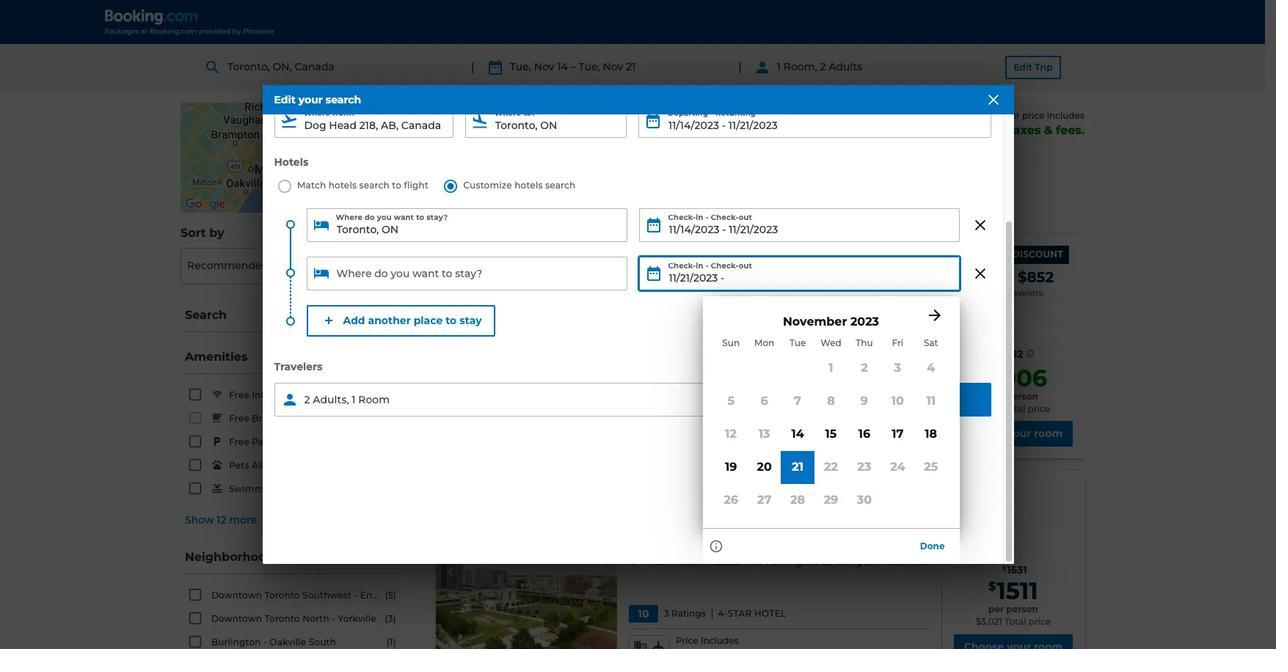 Task type: describe. For each thing, give the bounding box(es) containing it.
19
[[725, 460, 738, 474]]

package
[[964, 249, 1010, 260]]

2 vertical spatial financial
[[440, 590, 482, 601]]

districts for guestic at fort york
[[909, 533, 945, 544]]

21 inside button
[[792, 460, 804, 474]]

1 where do you want to stay? text field from the top
[[307, 208, 627, 242]]

23 button
[[848, 451, 882, 484]]

13 button
[[748, 419, 782, 451]]

neighborhoods
[[185, 551, 281, 565]]

at
[[700, 505, 715, 522]]

27 button
[[748, 484, 782, 517]]

& right (5)
[[431, 590, 437, 601]]

november 2023
[[783, 315, 880, 329]]

17
[[892, 427, 904, 441]]

5 button
[[715, 386, 748, 419]]

+ inside your price includes hotel + flight, taxes & fees.
[[956, 123, 963, 137]]

19 button
[[715, 451, 748, 484]]

free for free breakfast
[[229, 414, 250, 425]]

price inside $ 1531 $ 1511 per person $3,021 total price
[[1029, 617, 1052, 628]]

southwest for toronto
[[733, 319, 781, 330]]

rating: for 4+
[[586, 205, 618, 216]]

ritz-
[[662, 291, 697, 309]]

11
[[927, 394, 936, 408]]

downtown up burlington
[[211, 614, 262, 625]]

room
[[1035, 428, 1063, 441]]

2 button
[[848, 353, 882, 386]]

your price includes hotel + flight, taxes & fees.
[[919, 110, 1085, 137]]

3332
[[1000, 348, 1024, 361]]

toronto up november
[[758, 291, 818, 309]]

1 luxury from the top
[[645, 248, 684, 259]]

16
[[859, 427, 871, 441]]

flight
[[404, 180, 429, 191]]

28
[[791, 493, 806, 507]]

10 inside button
[[892, 394, 905, 408]]

room,
[[784, 60, 818, 74]]

free right access,
[[744, 558, 764, 569]]

2 luxury from the top
[[645, 485, 684, 496]]

27
[[758, 493, 772, 507]]

pets allowed
[[229, 461, 289, 472]]

internet for access,
[[669, 558, 706, 569]]

22
[[825, 460, 839, 474]]

pets
[[229, 461, 249, 472]]

$ left 1511
[[989, 580, 997, 594]]

280
[[665, 395, 681, 406]]

13
[[759, 427, 771, 441]]

3 for 3
[[895, 362, 902, 376]]

- left oakville
[[264, 637, 267, 648]]

1 horizontal spatial for
[[984, 288, 996, 299]]

fees. inside your price includes hotel + flight, taxes & fees.
[[1057, 123, 1085, 137]]

23
[[858, 460, 872, 474]]

2 photo carousel region from the top
[[436, 471, 618, 650]]

ratings for ritz-
[[683, 395, 718, 406]]

star for the ritz-carlton toronto
[[739, 395, 763, 406]]

2 inside 2 adults, 1 room button
[[304, 393, 310, 407]]

5
[[728, 394, 735, 408]]

update search button
[[758, 383, 992, 417]]

0 vertical spatial 9
[[494, 109, 501, 123]]

15
[[826, 427, 837, 441]]

1 for 1 room, 2 adults
[[777, 60, 781, 74]]

application containing november
[[639, 257, 960, 565]]

financial for the ritz-carlton toronto
[[866, 319, 906, 330]]

toronto up downtown toronto north - yorkville
[[265, 590, 300, 601]]

0 vertical spatial 14
[[558, 60, 568, 74]]

1511
[[997, 577, 1039, 606]]

& up thu
[[857, 319, 863, 330]]

25
[[925, 460, 939, 474]]

1 for 1
[[829, 362, 834, 376]]

save $852
[[973, 268, 1055, 286]]

smoking
[[822, 558, 863, 569]]

all prices are in usd
[[445, 132, 531, 142]]

- up yorkville
[[354, 590, 358, 601]]

free for free internet access
[[229, 390, 250, 401]]

edit for edit your search
[[274, 93, 296, 106]]

fri
[[893, 338, 904, 349]]

$ for 1531
[[1003, 565, 1007, 572]]

fees. inside price includes hotel + flight, taxes & fees.
[[779, 435, 801, 446]]

7 button
[[782, 386, 815, 419]]

pool
[[282, 484, 302, 495]]

tonight
[[566, 109, 612, 123]]

the ritz-carlton toronto
[[629, 291, 818, 309]]

access
[[292, 390, 323, 401]]

price includes hotel + flight, taxes & fees.
[[676, 423, 801, 446]]

clear filters button
[[669, 202, 755, 225]]

by
[[210, 226, 224, 240]]

swimming
[[229, 484, 279, 495]]

guest rating: 9+ button
[[436, 199, 551, 222]]

financial for guestic at fort york
[[866, 533, 906, 544]]

0 vertical spatial on,
[[273, 60, 292, 74]]

2 tue, from the left
[[579, 60, 600, 74]]

discount
[[1013, 249, 1064, 260]]

2 vertical spatial entertainment
[[360, 590, 429, 601]]

$ for 3332
[[995, 348, 999, 356]]

4-
[[719, 609, 728, 620]]

18
[[925, 427, 938, 441]]

& up smoking
[[857, 533, 863, 544]]

+ inside price includes hotel + flight, taxes & fees.
[[704, 435, 709, 446]]

free for free internet access, free parking, no smoking rooms/facilities
[[647, 558, 667, 569]]

north
[[303, 614, 330, 625]]

11 button
[[915, 386, 948, 419]]

breakfast
[[252, 414, 296, 425]]

guestic at fort york element
[[629, 503, 790, 524]]

downtown down guestic
[[644, 533, 694, 544]]

no
[[807, 558, 820, 569]]

20
[[757, 460, 772, 474]]

26
[[724, 493, 739, 507]]

hotels for customize hotels search
[[515, 180, 543, 191]]

5-
[[730, 395, 739, 406]]

hotel for 5-star hotel
[[766, 395, 797, 406]]

amenities down the done
[[884, 558, 930, 569]]

swimming pool
[[229, 484, 302, 495]]

downtown toronto southwest - entertainment & financial districts for the ritz-carlton toronto
[[644, 319, 945, 330]]

choose your room button
[[954, 422, 1074, 447]]

adults
[[829, 60, 863, 74]]

customize hotels search
[[464, 180, 576, 191]]

(1)
[[387, 637, 397, 648]]

and
[[728, 248, 750, 259]]

toronto, on, canada
[[228, 60, 335, 74]]

0 vertical spatial canada
[[295, 60, 335, 74]]

22 button
[[815, 451, 848, 484]]

4 button
[[915, 353, 948, 386]]

york
[[756, 505, 790, 522]]

1 vertical spatial toronto,
[[645, 109, 695, 123]]

guestic
[[629, 505, 696, 522]]

30 button
[[848, 484, 882, 517]]

carlton
[[697, 291, 754, 309]]

downtown toronto southwest - entertainment & financial districts for guestic at fort york
[[644, 533, 945, 544]]

star rating: 4+ button
[[557, 199, 663, 222]]

done
[[921, 541, 945, 552]]

person inside the $ 2906 per person $5,811 total price
[[1007, 391, 1039, 402]]

done button
[[912, 536, 954, 559]]

customize
[[464, 180, 512, 191]]

$5,811
[[977, 404, 1002, 415]]

downtown down neighborhoods on the bottom
[[211, 590, 262, 601]]

update search
[[830, 394, 920, 408]]

free internet access, free parking, no smoking rooms/facilities
[[647, 558, 940, 569]]

show 12 more
[[185, 514, 257, 527]]

2 nov from the left
[[603, 60, 624, 74]]

14 inside 14 button
[[792, 427, 805, 441]]

star rating: 4+
[[565, 205, 631, 216]]

2906
[[988, 364, 1048, 393]]

hotel for price includes hotel + flight, taxes & fees.
[[676, 435, 701, 446]]

2 vertical spatial downtown toronto southwest - entertainment & financial districts
[[211, 590, 522, 601]]

1 vertical spatial 10
[[638, 608, 649, 621]]

sun
[[723, 338, 740, 349]]

amenities inside 'dropdown button'
[[185, 350, 248, 364]]

edit trip button
[[1006, 56, 1062, 79]]

hotel for 4-star hotel
[[755, 609, 787, 620]]

price includes
[[676, 636, 739, 647]]

9 inside button
[[861, 394, 869, 408]]

2 right the room,
[[821, 60, 826, 74]]

your for search
[[299, 93, 323, 106]]

$ 3332
[[995, 348, 1024, 361]]

2 vertical spatial southwest
[[303, 590, 352, 601]]



Task type: locate. For each thing, give the bounding box(es) containing it.
2 vertical spatial price
[[1029, 617, 1052, 628]]

& left 14 button
[[770, 435, 777, 446]]

0 vertical spatial fees.
[[1057, 123, 1085, 137]]

0 vertical spatial districts
[[909, 319, 945, 330]]

1 photo carousel region from the top
[[436, 234, 618, 459]]

1 vertical spatial luxury
[[645, 485, 684, 496]]

entertainment up no
[[789, 533, 855, 544]]

- right north
[[332, 614, 336, 625]]

taxes inside your price includes hotel + flight, taxes & fees.
[[1009, 123, 1041, 137]]

hotels for match hotels search to flight
[[329, 180, 357, 191]]

amenities
[[884, 344, 930, 355], [185, 350, 248, 364], [884, 558, 930, 569]]

toronto up sun
[[696, 319, 730, 330]]

0 horizontal spatial 14
[[558, 60, 568, 74]]

Where do you want to stay? text field
[[307, 208, 627, 242], [307, 257, 627, 290]]

free internet access
[[229, 390, 323, 401]]

includes
[[1048, 110, 1085, 121]]

taxes inside price includes hotel + flight, taxes & fees.
[[743, 435, 768, 446]]

flight, down your
[[966, 123, 1005, 137]]

for 2 travelers
[[984, 288, 1044, 299]]

for left tonight
[[546, 109, 563, 123]]

search up star rating: 4+
[[546, 180, 576, 191]]

price for price includes hotel + flight, taxes & fees.
[[676, 423, 699, 434]]

2 left adults,
[[304, 393, 310, 407]]

where do you want to stay? text field down the customize
[[307, 208, 627, 242]]

downtown toronto southwest - entertainment & financial districts up tue in the right of the page
[[644, 319, 945, 330]]

12 inside 12 'button'
[[726, 427, 737, 441]]

1 vertical spatial 1
[[829, 362, 834, 376]]

hotels right match
[[329, 180, 357, 191]]

1 vertical spatial person
[[1007, 605, 1039, 616]]

1 vertical spatial for
[[984, 288, 996, 299]]

search for customize hotels search
[[546, 180, 576, 191]]

1 per from the top
[[989, 391, 1004, 402]]

1 horizontal spatial 1
[[777, 60, 781, 74]]

1 horizontal spatial 9
[[861, 394, 869, 408]]

november
[[783, 315, 848, 329]]

includes down 5 button
[[701, 423, 739, 434]]

0 horizontal spatial fees.
[[779, 435, 801, 446]]

internet up breakfast
[[252, 390, 289, 401]]

sort
[[181, 226, 206, 240]]

3 left the 4-
[[665, 609, 670, 620]]

view
[[355, 182, 377, 193]]

1 | from the left
[[471, 60, 475, 74]]

1 includes from the top
[[701, 423, 739, 434]]

adults,
[[313, 393, 349, 407]]

0 vertical spatial photo carousel region
[[436, 234, 618, 459]]

0 vertical spatial total
[[1004, 404, 1026, 415]]

$ inside the $ 2906 per person $5,811 total price
[[980, 367, 987, 381]]

flight, up 19
[[711, 435, 741, 446]]

2 person from the top
[[1007, 605, 1039, 616]]

your down "toronto, on, canada"
[[299, 93, 323, 106]]

1 horizontal spatial fees.
[[1057, 123, 1085, 137]]

0 horizontal spatial toronto,
[[228, 60, 270, 74]]

& inside your price includes hotel + flight, taxes & fees.
[[1045, 123, 1053, 137]]

0 vertical spatial southwest
[[733, 319, 781, 330]]

12 down 5 button
[[726, 427, 737, 441]]

1 vertical spatial photo carousel region
[[436, 471, 618, 650]]

the ritz-carlton toronto - promoted element
[[629, 290, 870, 310]]

where do you want to stay? text field down guest
[[307, 257, 627, 290]]

entertainment for the ritz-carlton toronto
[[789, 319, 855, 330]]

total right $3,021
[[1005, 617, 1027, 628]]

1 vertical spatial downtown toronto southwest - entertainment & financial districts
[[644, 533, 945, 544]]

none field where to?
[[465, 104, 627, 138]]

districts for the ritz-carlton toronto
[[909, 319, 945, 330]]

0 vertical spatial edit
[[1014, 62, 1033, 73]]

taxes down your
[[1009, 123, 1041, 137]]

travel
[[645, 272, 683, 283]]

edit your search
[[274, 93, 361, 106]]

toronto up oakville
[[265, 614, 300, 625]]

0 horizontal spatial 10
[[638, 608, 649, 621]]

| up showing on the top
[[471, 60, 475, 74]]

2 inside 2 button
[[861, 362, 868, 376]]

1 vertical spatial financial
[[866, 533, 906, 544]]

12
[[726, 427, 737, 441], [217, 514, 227, 527]]

show december 2023 image
[[926, 307, 944, 324]]

amenities up the 4
[[884, 344, 930, 355]]

0 horizontal spatial flight,
[[711, 435, 741, 446]]

your inside button
[[1008, 428, 1032, 441]]

3 for 3 ratings
[[665, 609, 670, 620]]

0 vertical spatial 3
[[895, 362, 902, 376]]

per inside $ 1531 $ 1511 per person $3,021 total price
[[989, 605, 1004, 616]]

your
[[1000, 110, 1021, 121]]

0 horizontal spatial 9
[[494, 109, 501, 123]]

3 inside "3" 'button'
[[895, 362, 902, 376]]

free up free breakfast
[[229, 390, 250, 401]]

1 horizontal spatial 10
[[892, 394, 905, 408]]

per up $3,021
[[989, 605, 1004, 616]]

tue,
[[510, 60, 532, 74], [579, 60, 600, 74]]

ratings right 280
[[683, 395, 718, 406]]

1 vertical spatial your
[[1008, 428, 1032, 441]]

| for 1 room, 2 adults
[[739, 60, 742, 74]]

2 vertical spatial districts
[[484, 590, 522, 601]]

10 left 3 ratings
[[638, 608, 649, 621]]

financial
[[866, 319, 906, 330], [866, 533, 906, 544], [440, 590, 482, 601]]

0 vertical spatial for
[[546, 109, 563, 123]]

12 left more
[[217, 514, 227, 527]]

0 vertical spatial flight,
[[966, 123, 1005, 137]]

1 vertical spatial check-in - check-out field
[[639, 257, 960, 290]]

free down guestic
[[647, 558, 667, 569]]

0 horizontal spatial internet
[[252, 390, 289, 401]]

$ left the 1531
[[1003, 565, 1007, 572]]

internet for access
[[252, 390, 289, 401]]

total up choose your room
[[1004, 404, 1026, 415]]

star right 5
[[739, 395, 763, 406]]

price down 1511
[[1029, 617, 1052, 628]]

2 includes from the top
[[701, 636, 739, 647]]

includes for price includes hotel + flight, taxes & fees.
[[701, 423, 739, 434]]

downtown
[[644, 319, 694, 330], [644, 533, 694, 544], [211, 590, 262, 601], [211, 614, 262, 625]]

room
[[359, 393, 390, 407]]

0 vertical spatial price
[[1023, 110, 1045, 121]]

free up free parking
[[229, 414, 250, 425]]

0 vertical spatial price
[[676, 423, 699, 434]]

toronto,
[[228, 60, 270, 74], [645, 109, 695, 123]]

spa and wellness
[[706, 248, 805, 259]]

(5)
[[385, 590, 397, 601]]

1 vertical spatial fees.
[[779, 435, 801, 446]]

search down "toronto, on, canada"
[[326, 93, 361, 106]]

financial right (5)
[[440, 590, 482, 601]]

0 horizontal spatial your
[[299, 93, 323, 106]]

0 vertical spatial 12
[[726, 427, 737, 441]]

21 up near
[[626, 60, 636, 74]]

hotel inside your price includes hotel + flight, taxes & fees.
[[919, 123, 952, 137]]

1 vertical spatial 3
[[665, 609, 670, 620]]

1 vertical spatial on,
[[699, 109, 721, 123]]

person down the 1531
[[1007, 605, 1039, 616]]

luxury up guestic
[[645, 485, 684, 496]]

rating: for 9+
[[474, 205, 505, 216]]

2 price from the top
[[676, 636, 699, 647]]

1 vertical spatial includes
[[701, 636, 739, 647]]

0 vertical spatial toronto,
[[228, 60, 270, 74]]

mon
[[755, 338, 775, 349]]

1 vertical spatial +
[[704, 435, 709, 446]]

tue, left –
[[510, 60, 532, 74]]

$ left 3332
[[995, 348, 999, 356]]

includes
[[701, 423, 739, 434], [701, 636, 739, 647]]

3 ratings
[[665, 609, 706, 620]]

1 horizontal spatial nov
[[603, 60, 624, 74]]

1 horizontal spatial 3
[[895, 362, 902, 376]]

downtown down ritz-
[[644, 319, 694, 330]]

financial up fri
[[866, 319, 906, 330]]

21 down 14 button
[[792, 460, 804, 474]]

0 horizontal spatial 21
[[626, 60, 636, 74]]

1 vertical spatial flight,
[[711, 435, 741, 446]]

0 vertical spatial star
[[565, 205, 583, 216]]

all
[[445, 132, 456, 142]]

14
[[558, 60, 568, 74], [792, 427, 805, 441]]

free for free parking
[[229, 437, 250, 448]]

$ inside $ 3332
[[995, 348, 999, 356]]

spa
[[706, 248, 725, 259]]

- down the ritz-carlton toronto - promoted element
[[783, 319, 786, 330]]

in
[[502, 132, 510, 142]]

0 horizontal spatial on,
[[273, 60, 292, 74]]

3 button
[[882, 353, 915, 386]]

price inside your price includes hotel + flight, taxes & fees.
[[1023, 110, 1045, 121]]

free up pets
[[229, 437, 250, 448]]

amenities up free internet access
[[185, 350, 248, 364]]

$ for 2906
[[980, 367, 987, 381]]

280 ratings
[[665, 395, 718, 406]]

southwest up mon at the right bottom of page
[[733, 319, 781, 330]]

edit left trip
[[1014, 62, 1033, 73]]

Departing - Returning field
[[639, 104, 992, 138]]

choose
[[965, 428, 1005, 441]]

photo carousel region
[[436, 234, 618, 459], [436, 471, 618, 650]]

1 horizontal spatial edit
[[1014, 62, 1033, 73]]

1 horizontal spatial on,
[[699, 109, 721, 123]]

2 down thu
[[861, 362, 868, 376]]

price for price includes
[[676, 636, 699, 647]]

0 vertical spatial financial
[[866, 319, 906, 330]]

1 left room
[[352, 393, 356, 407]]

showing 9 hotels for tonight near toronto, on, canada
[[436, 109, 771, 123]]

southwest down york
[[733, 533, 781, 544]]

1 horizontal spatial +
[[956, 123, 963, 137]]

price up room
[[1028, 404, 1051, 415]]

0 vertical spatial check-in - check-out field
[[639, 208, 960, 242]]

1 vertical spatial 12
[[217, 514, 227, 527]]

1 person from the top
[[1007, 391, 1039, 402]]

your
[[299, 93, 323, 106], [1008, 428, 1032, 441]]

1 nov from the left
[[534, 60, 555, 74]]

none field where from?
[[274, 104, 454, 138]]

1 vertical spatial star
[[739, 395, 763, 406]]

1 vertical spatial districts
[[909, 533, 945, 544]]

14 button
[[782, 419, 815, 451]]

booking.com packages image
[[104, 9, 276, 35]]

map
[[333, 182, 353, 193]]

0 horizontal spatial taxes
[[743, 435, 768, 446]]

21
[[626, 60, 636, 74], [792, 460, 804, 474]]

southwest for york
[[733, 533, 781, 544]]

travelers
[[274, 360, 323, 373]]

1 down wed
[[829, 362, 834, 376]]

entertainment for guestic at fort york
[[789, 533, 855, 544]]

1 price from the top
[[676, 423, 699, 434]]

1 vertical spatial edit
[[274, 93, 296, 106]]

access,
[[709, 558, 742, 569]]

0 vertical spatial taxes
[[1009, 123, 1041, 137]]

per inside the $ 2906 per person $5,811 total price
[[989, 391, 1004, 402]]

rating: inside 'button'
[[474, 205, 505, 216]]

0 horizontal spatial rating:
[[474, 205, 505, 216]]

1 vertical spatial taxes
[[743, 435, 768, 446]]

0 horizontal spatial tue,
[[510, 60, 532, 74]]

9 up are
[[494, 109, 501, 123]]

0 vertical spatial your
[[299, 93, 323, 106]]

flight, inside your price includes hotel + flight, taxes & fees.
[[966, 123, 1005, 137]]

per up $5,811
[[989, 391, 1004, 402]]

| for tue, nov 14 – tue, nov 21
[[471, 60, 475, 74]]

wed
[[821, 338, 842, 349]]

taxes up 20 on the right of page
[[743, 435, 768, 446]]

star for guestic at fort york
[[728, 609, 752, 620]]

search for match hotels search to flight
[[359, 180, 390, 191]]

nov right –
[[603, 60, 624, 74]]

tue, right –
[[579, 60, 600, 74]]

southwest up north
[[303, 590, 352, 601]]

star
[[565, 205, 583, 216], [739, 395, 763, 406], [728, 609, 752, 620]]

12 button
[[715, 419, 748, 451]]

1 horizontal spatial 14
[[792, 427, 805, 441]]

& inside price includes hotel + flight, taxes & fees.
[[770, 435, 777, 446]]

rating: inside button
[[586, 205, 618, 216]]

parking
[[252, 437, 288, 448]]

0 horizontal spatial edit
[[274, 93, 296, 106]]

1 horizontal spatial flight,
[[966, 123, 1005, 137]]

show
[[185, 514, 214, 527]]

0 vertical spatial entertainment
[[789, 319, 855, 330]]

free parking
[[229, 437, 288, 448]]

star inside button
[[565, 205, 583, 216]]

14 down 7 button
[[792, 427, 805, 441]]

1 vertical spatial total
[[1005, 617, 1027, 628]]

fees. right 13
[[779, 435, 801, 446]]

includes for price includes
[[701, 636, 739, 647]]

taxes
[[1009, 123, 1041, 137], [743, 435, 768, 446]]

$ left 2906
[[980, 367, 987, 381]]

Where to? text field
[[465, 104, 627, 138]]

your left room
[[1008, 428, 1032, 441]]

search left to
[[359, 180, 390, 191]]

2 | from the left
[[739, 60, 742, 74]]

2 adults, 1 room button
[[274, 383, 747, 417]]

1 check-in - check-out field from the top
[[639, 208, 960, 242]]

1 vertical spatial entertainment
[[789, 533, 855, 544]]

showing
[[436, 109, 490, 123]]

luxury up "travel"
[[645, 248, 684, 259]]

$
[[995, 348, 999, 356], [980, 367, 987, 381], [1003, 565, 1007, 572], [989, 580, 997, 594]]

1 left the room,
[[777, 60, 781, 74]]

edit down "toronto, on, canada"
[[274, 93, 296, 106]]

|
[[471, 60, 475, 74], [739, 60, 742, 74]]

1 horizontal spatial toronto,
[[645, 109, 695, 123]]

1 vertical spatial southwest
[[733, 533, 781, 544]]

total inside $ 1531 $ 1511 per person $3,021 total price
[[1005, 617, 1027, 628]]

price
[[1023, 110, 1045, 121], [1028, 404, 1051, 415], [1029, 617, 1052, 628]]

- up parking,
[[783, 533, 786, 544]]

your for room
[[1008, 428, 1032, 441]]

30
[[857, 493, 872, 507]]

choose your room
[[965, 428, 1063, 441]]

includes inside price includes hotel + flight, taxes & fees.
[[701, 423, 739, 434]]

downtown toronto southwest - entertainment & financial districts up free internet access, free parking, no smoking rooms/facilities at right
[[644, 533, 945, 544]]

toronto down the guestic at fort york
[[696, 533, 730, 544]]

4
[[928, 362, 936, 376]]

12 inside show 12 more button
[[217, 514, 227, 527]]

Where from? text field
[[274, 104, 454, 138]]

1 vertical spatial price
[[1028, 404, 1051, 415]]

14 left –
[[558, 60, 568, 74]]

price inside the $ 2906 per person $5,811 total price
[[1028, 404, 1051, 415]]

price inside price includes hotel + flight, taxes & fees.
[[676, 423, 699, 434]]

15 button
[[815, 419, 848, 451]]

Check-in - Check-out field
[[639, 208, 960, 242], [639, 257, 960, 290]]

toronto
[[758, 291, 818, 309], [696, 319, 730, 330], [696, 533, 730, 544], [265, 590, 300, 601], [265, 614, 300, 625]]

edit inside button
[[1014, 62, 1033, 73]]

check-in - check-out field up november
[[639, 257, 960, 290]]

ratings for at
[[672, 609, 706, 620]]

map view
[[333, 182, 377, 193]]

tue, nov 14 – tue, nov 21
[[510, 60, 636, 74]]

fees. down includes
[[1057, 123, 1085, 137]]

rooms/facilities
[[865, 558, 940, 569]]

travelers
[[1006, 288, 1044, 299]]

total inside the $ 2906 per person $5,811 total price
[[1004, 404, 1026, 415]]

1 vertical spatial canada
[[725, 109, 771, 123]]

flight, inside price includes hotel + flight, taxes & fees.
[[711, 435, 741, 446]]

2 check-in - check-out field from the top
[[639, 257, 960, 290]]

star up "price includes"
[[728, 609, 752, 620]]

24
[[891, 460, 906, 474]]

2 rating: from the left
[[586, 205, 618, 216]]

1 horizontal spatial canada
[[725, 109, 771, 123]]

0 vertical spatial per
[[989, 391, 1004, 402]]

$852
[[1018, 268, 1055, 286]]

1 vertical spatial price
[[676, 636, 699, 647]]

(0)
[[384, 413, 397, 424]]

hotels up usd
[[504, 109, 542, 123]]

1 vertical spatial internet
[[669, 558, 706, 569]]

rating: left 4+
[[586, 205, 618, 216]]

1 rating: from the left
[[474, 205, 505, 216]]

south
[[309, 637, 336, 648]]

0 vertical spatial 1
[[777, 60, 781, 74]]

2 per from the top
[[989, 605, 1004, 616]]

person inside $ 1531 $ 1511 per person $3,021 total price
[[1007, 605, 1039, 616]]

per
[[989, 391, 1004, 402], [989, 605, 1004, 616]]

search for edit your search
[[326, 93, 361, 106]]

search
[[326, 93, 361, 106], [359, 180, 390, 191], [546, 180, 576, 191]]

0 horizontal spatial 3
[[665, 609, 670, 620]]

None field
[[274, 104, 454, 138], [465, 104, 627, 138], [307, 208, 627, 242], [307, 257, 627, 290], [307, 208, 627, 242], [307, 257, 627, 290]]

entertainment up (3)
[[360, 590, 429, 601]]

internet left access,
[[669, 558, 706, 569]]

0 horizontal spatial |
[[471, 60, 475, 74]]

1 horizontal spatial tue,
[[579, 60, 600, 74]]

1 tue, from the left
[[510, 60, 532, 74]]

application
[[639, 257, 960, 565]]

price down 280 ratings on the right bottom of the page
[[676, 423, 699, 434]]

6 button
[[748, 386, 782, 419]]

0 horizontal spatial +
[[704, 435, 709, 446]]

internet
[[252, 390, 289, 401], [669, 558, 706, 569]]

nov left –
[[534, 60, 555, 74]]

0 vertical spatial 10
[[892, 394, 905, 408]]

0 horizontal spatial 12
[[217, 514, 227, 527]]

0 vertical spatial internet
[[252, 390, 289, 401]]

2 vertical spatial 1
[[352, 393, 356, 407]]

burlington
[[211, 637, 261, 648]]

20 button
[[748, 451, 782, 484]]

hotel inside price includes hotel + flight, taxes & fees.
[[676, 435, 701, 446]]

9 down 2 button
[[861, 394, 869, 408]]

0 vertical spatial 21
[[626, 60, 636, 74]]

ratings
[[683, 395, 718, 406], [672, 609, 706, 620]]

check-in - check-out field up wellness
[[639, 208, 960, 242]]

downtown toronto southwest - entertainment & financial districts up yorkville
[[211, 590, 522, 601]]

1 vertical spatial where do you want to stay? text field
[[307, 257, 627, 290]]

show 12 more button
[[185, 513, 397, 530]]

1 horizontal spatial 12
[[726, 427, 737, 441]]

28 button
[[782, 484, 815, 517]]

0 vertical spatial where do you want to stay? text field
[[307, 208, 627, 242]]

0 vertical spatial luxury
[[645, 248, 684, 259]]

9
[[494, 109, 501, 123], [861, 394, 869, 408]]

2 down 'save'
[[999, 288, 1004, 299]]

7
[[795, 394, 802, 408]]

free breakfast
[[229, 414, 296, 425]]

sign in to save image
[[593, 248, 608, 267]]

edit for edit trip
[[1014, 62, 1033, 73]]

ratings up "price includes"
[[672, 609, 706, 620]]

2 vertical spatial star
[[728, 609, 752, 620]]

21 button
[[782, 451, 815, 484]]

tue
[[790, 338, 806, 349]]

10 button
[[882, 386, 915, 419]]

financial up 'rooms/facilities'
[[866, 533, 906, 544]]

rating: left 9+
[[474, 205, 505, 216]]

includes down the 4-
[[701, 636, 739, 647]]

0 vertical spatial person
[[1007, 391, 1039, 402]]

1 vertical spatial ratings
[[672, 609, 706, 620]]

2 where do you want to stay? text field from the top
[[307, 257, 627, 290]]

price right your
[[1023, 110, 1045, 121]]



Task type: vqa. For each thing, say whether or not it's contained in the screenshot.
hotels for Match hotels search to flight
yes



